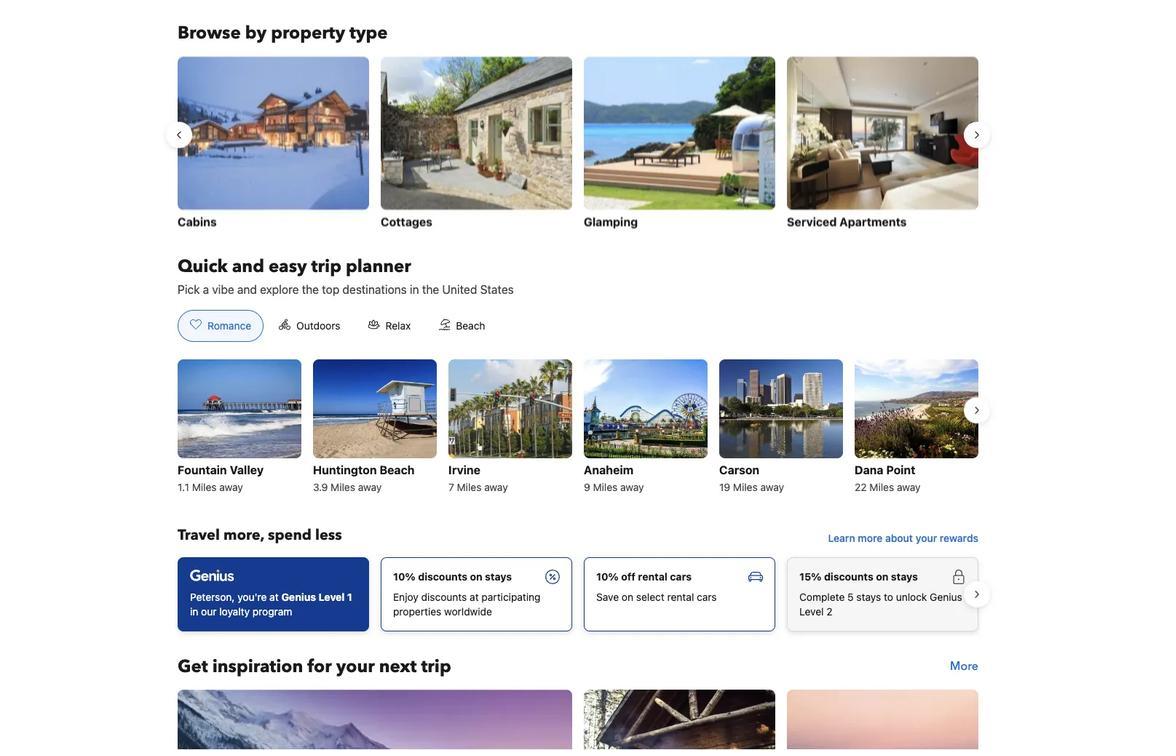 Task type: describe. For each thing, give the bounding box(es) containing it.
in inside quick and easy trip planner pick a vibe and explore the top destinations in the united states
[[410, 283, 419, 297]]

states
[[480, 283, 514, 297]]

apartments
[[840, 214, 907, 228]]

1
[[347, 591, 352, 604]]

1 vertical spatial trip
[[421, 655, 451, 679]]

carson 19 miles away
[[719, 463, 784, 494]]

1 the from the left
[[302, 283, 319, 297]]

stays inside complete 5 stays to unlock genius level 2
[[857, 591, 881, 604]]

browse by property type
[[178, 21, 388, 45]]

learn more about your rewards link
[[822, 526, 984, 552]]

next
[[379, 655, 417, 679]]

cottages link
[[381, 56, 572, 231]]

save on select rental cars
[[596, 591, 717, 604]]

romance
[[208, 320, 251, 332]]

region containing cabins
[[166, 51, 990, 237]]

for
[[307, 655, 332, 679]]

enjoy
[[393, 591, 419, 604]]

browse
[[178, 21, 241, 45]]

serviced
[[787, 214, 837, 228]]

away inside huntington beach 3.9 miles away
[[358, 482, 382, 494]]

cabins link
[[178, 56, 369, 231]]

off
[[621, 571, 636, 583]]

program
[[252, 606, 292, 618]]

discounts inside the enjoy discounts at participating properties worldwide
[[421, 591, 467, 604]]

relax button
[[356, 310, 423, 342]]

learn
[[828, 533, 855, 545]]

anaheim 9 miles away
[[584, 463, 644, 494]]

get inspiration for your next trip
[[178, 655, 451, 679]]

10% off rental cars
[[596, 571, 692, 583]]

peterson,
[[190, 591, 235, 604]]

9
[[584, 482, 590, 494]]

irvine 7 miles away
[[449, 463, 508, 494]]

away inside fountain valley 1.1 miles away
[[219, 482, 243, 494]]

discounts for discounts
[[418, 571, 467, 583]]

your for rewards
[[916, 533, 937, 545]]

property
[[271, 21, 345, 45]]

10% for 10% off rental cars
[[596, 571, 619, 583]]

miles inside fountain valley 1.1 miles away
[[192, 482, 217, 494]]

19
[[719, 482, 730, 494]]

top
[[322, 283, 339, 297]]

more link
[[950, 655, 979, 679]]

stays for 15% discounts on stays
[[891, 571, 918, 583]]

valley
[[230, 463, 264, 477]]

enjoy discounts at participating properties worldwide
[[393, 591, 541, 618]]

more,
[[223, 526, 264, 546]]

1 vertical spatial rental
[[667, 591, 694, 604]]

miles inside huntington beach 3.9 miles away
[[331, 482, 355, 494]]

less
[[315, 526, 342, 546]]

by
[[245, 21, 267, 45]]

beach inside huntington beach 3.9 miles away
[[380, 463, 415, 477]]

point
[[886, 463, 916, 477]]

7
[[449, 482, 454, 494]]

explore
[[260, 283, 299, 297]]

participating
[[482, 591, 541, 604]]

loyalty
[[219, 606, 250, 618]]

romance button
[[178, 310, 264, 342]]

rewards
[[940, 533, 979, 545]]

15%
[[799, 571, 822, 583]]

5
[[848, 591, 854, 604]]

1.1
[[178, 482, 189, 494]]

away inside dana point 22 miles away
[[897, 482, 921, 494]]

3.9
[[313, 482, 328, 494]]

cottages
[[381, 214, 432, 228]]

our
[[201, 606, 217, 618]]

spend
[[268, 526, 312, 546]]

unlock
[[896, 591, 927, 604]]

level inside peterson, you're at genius level 1 in our loyalty program
[[319, 591, 345, 604]]

region containing 10% discounts on stays
[[166, 552, 990, 638]]

pick
[[178, 283, 200, 297]]

destinations
[[343, 283, 407, 297]]

a
[[203, 283, 209, 297]]

you're
[[238, 591, 267, 604]]

easy
[[269, 254, 307, 278]]

complete
[[799, 591, 845, 604]]

peterson, you're at genius level 1 in our loyalty program
[[190, 591, 352, 618]]

away inside "anaheim 9 miles away"
[[620, 482, 644, 494]]

worldwide
[[444, 606, 492, 618]]

serviced apartments
[[787, 214, 907, 228]]

10% for 10% discounts on stays
[[393, 571, 416, 583]]



Task type: locate. For each thing, give the bounding box(es) containing it.
discounts up the enjoy discounts at participating properties worldwide
[[418, 571, 467, 583]]

beach inside button
[[456, 320, 485, 332]]

the left top
[[302, 283, 319, 297]]

outdoors
[[296, 320, 340, 332]]

away down huntington
[[358, 482, 382, 494]]

to
[[884, 591, 893, 604]]

0 vertical spatial rental
[[638, 571, 668, 583]]

in left our
[[190, 606, 198, 618]]

rental
[[638, 571, 668, 583], [667, 591, 694, 604]]

0 horizontal spatial level
[[319, 591, 345, 604]]

1 vertical spatial beach
[[380, 463, 415, 477]]

beach right huntington
[[380, 463, 415, 477]]

stays right 5
[[857, 591, 881, 604]]

cabins
[[178, 214, 217, 228]]

outdoors button
[[267, 310, 353, 342]]

2 region from the top
[[166, 354, 990, 502]]

relax
[[386, 320, 411, 332]]

2 vertical spatial region
[[166, 552, 990, 638]]

discounts
[[418, 571, 467, 583], [824, 571, 874, 583], [421, 591, 467, 604]]

huntington beach 3.9 miles away
[[313, 463, 415, 494]]

discounts down 10% discounts on stays
[[421, 591, 467, 604]]

united
[[442, 283, 477, 297]]

1 vertical spatial in
[[190, 606, 198, 618]]

cars
[[670, 571, 692, 583], [697, 591, 717, 604]]

about
[[885, 533, 913, 545]]

0 vertical spatial beach
[[456, 320, 485, 332]]

0 horizontal spatial 10%
[[393, 571, 416, 583]]

stays for 10% discounts on stays
[[485, 571, 512, 583]]

your for next
[[336, 655, 375, 679]]

3 region from the top
[[166, 552, 990, 638]]

5 miles from the left
[[733, 482, 758, 494]]

your right about
[[916, 533, 937, 545]]

stays up 'participating'
[[485, 571, 512, 583]]

miles inside carson 19 miles away
[[733, 482, 758, 494]]

2
[[827, 606, 833, 618]]

get
[[178, 655, 208, 679]]

quick and easy trip planner pick a vibe and explore the top destinations in the united states
[[178, 254, 514, 297]]

on up the "to"
[[876, 571, 889, 583]]

at inside the enjoy discounts at participating properties worldwide
[[470, 591, 479, 604]]

0 horizontal spatial the
[[302, 283, 319, 297]]

at inside peterson, you're at genius level 1 in our loyalty program
[[270, 591, 279, 604]]

2 horizontal spatial on
[[876, 571, 889, 583]]

1 at from the left
[[270, 591, 279, 604]]

planner
[[346, 254, 411, 278]]

away
[[219, 482, 243, 494], [358, 482, 382, 494], [484, 482, 508, 494], [620, 482, 644, 494], [760, 482, 784, 494], [897, 482, 921, 494]]

away inside carson 19 miles away
[[760, 482, 784, 494]]

0 vertical spatial your
[[916, 533, 937, 545]]

0 horizontal spatial your
[[336, 655, 375, 679]]

1 horizontal spatial your
[[916, 533, 937, 545]]

stays up "unlock"
[[891, 571, 918, 583]]

save
[[596, 591, 619, 604]]

genius
[[281, 591, 316, 604], [930, 591, 962, 604]]

2 miles from the left
[[331, 482, 355, 494]]

cars up save on select rental cars on the right bottom of page
[[670, 571, 692, 583]]

on up the enjoy discounts at participating properties worldwide
[[470, 571, 483, 583]]

4 away from the left
[[620, 482, 644, 494]]

cars right select
[[697, 591, 717, 604]]

serviced apartments link
[[787, 56, 979, 231]]

your right for
[[336, 655, 375, 679]]

1 horizontal spatial on
[[622, 591, 633, 604]]

blue genius logo image
[[190, 570, 234, 582], [190, 570, 234, 582]]

1 genius from the left
[[281, 591, 316, 604]]

the
[[302, 283, 319, 297], [422, 283, 439, 297]]

miles
[[192, 482, 217, 494], [331, 482, 355, 494], [457, 482, 482, 494], [593, 482, 618, 494], [733, 482, 758, 494], [870, 482, 894, 494]]

beach down united
[[456, 320, 485, 332]]

in inside peterson, you're at genius level 1 in our loyalty program
[[190, 606, 198, 618]]

rental up select
[[638, 571, 668, 583]]

fountain valley 1.1 miles away
[[178, 463, 264, 494]]

1 10% from the left
[[393, 571, 416, 583]]

the left united
[[422, 283, 439, 297]]

0 horizontal spatial on
[[470, 571, 483, 583]]

away down point
[[897, 482, 921, 494]]

15% discounts on stays
[[799, 571, 918, 583]]

away down "anaheim" at the right bottom of the page
[[620, 482, 644, 494]]

trip inside quick and easy trip planner pick a vibe and explore the top destinations in the united states
[[311, 254, 341, 278]]

and
[[232, 254, 264, 278], [237, 283, 257, 297]]

more
[[950, 659, 979, 675]]

level
[[319, 591, 345, 604], [799, 606, 824, 618]]

10% up save
[[596, 571, 619, 583]]

dana
[[855, 463, 884, 477]]

1 away from the left
[[219, 482, 243, 494]]

2 horizontal spatial stays
[[891, 571, 918, 583]]

1 vertical spatial your
[[336, 655, 375, 679]]

genius right "unlock"
[[930, 591, 962, 604]]

1 vertical spatial level
[[799, 606, 824, 618]]

at
[[270, 591, 279, 604], [470, 591, 479, 604]]

10%
[[393, 571, 416, 583], [596, 571, 619, 583]]

1 vertical spatial cars
[[697, 591, 717, 604]]

type
[[349, 21, 388, 45]]

complete 5 stays to unlock genius level 2
[[799, 591, 962, 618]]

0 vertical spatial and
[[232, 254, 264, 278]]

2 genius from the left
[[930, 591, 962, 604]]

dana point 22 miles away
[[855, 463, 921, 494]]

travel more, spend less
[[178, 526, 342, 546]]

miles down huntington
[[331, 482, 355, 494]]

and up vibe
[[232, 254, 264, 278]]

1 horizontal spatial the
[[422, 283, 439, 297]]

0 vertical spatial in
[[410, 283, 419, 297]]

0 horizontal spatial at
[[270, 591, 279, 604]]

away right "7"
[[484, 482, 508, 494]]

1 vertical spatial region
[[166, 354, 990, 502]]

0 vertical spatial region
[[166, 51, 990, 237]]

tab list containing romance
[[166, 310, 509, 343]]

6 away from the left
[[897, 482, 921, 494]]

1 horizontal spatial in
[[410, 283, 419, 297]]

0 vertical spatial trip
[[311, 254, 341, 278]]

0 horizontal spatial trip
[[311, 254, 341, 278]]

10% discounts on stays
[[393, 571, 512, 583]]

3 miles from the left
[[457, 482, 482, 494]]

learn more about your rewards
[[828, 533, 979, 545]]

0 horizontal spatial in
[[190, 606, 198, 618]]

genius inside peterson, you're at genius level 1 in our loyalty program
[[281, 591, 316, 604]]

at up worldwide
[[470, 591, 479, 604]]

miles down carson
[[733, 482, 758, 494]]

2 10% from the left
[[596, 571, 619, 583]]

huntington
[[313, 463, 377, 477]]

1 horizontal spatial stays
[[857, 591, 881, 604]]

miles inside "anaheim 9 miles away"
[[593, 482, 618, 494]]

genius up the program
[[281, 591, 316, 604]]

1 horizontal spatial cars
[[697, 591, 717, 604]]

level down complete
[[799, 606, 824, 618]]

rental right select
[[667, 591, 694, 604]]

0 horizontal spatial stays
[[485, 571, 512, 583]]

in
[[410, 283, 419, 297], [190, 606, 198, 618]]

miles right 22
[[870, 482, 894, 494]]

1 horizontal spatial trip
[[421, 655, 451, 679]]

irvine
[[449, 463, 480, 477]]

level inside complete 5 stays to unlock genius level 2
[[799, 606, 824, 618]]

miles inside dana point 22 miles away
[[870, 482, 894, 494]]

your
[[916, 533, 937, 545], [336, 655, 375, 679]]

away inside irvine 7 miles away
[[484, 482, 508, 494]]

in up relax
[[410, 283, 419, 297]]

at up the program
[[270, 591, 279, 604]]

on for stays
[[876, 571, 889, 583]]

2 away from the left
[[358, 482, 382, 494]]

1 vertical spatial and
[[237, 283, 257, 297]]

1 miles from the left
[[192, 482, 217, 494]]

0 vertical spatial cars
[[670, 571, 692, 583]]

1 horizontal spatial genius
[[930, 591, 962, 604]]

discounts up 5
[[824, 571, 874, 583]]

miles down fountain
[[192, 482, 217, 494]]

beach
[[456, 320, 485, 332], [380, 463, 415, 477]]

fountain
[[178, 463, 227, 477]]

0 horizontal spatial genius
[[281, 591, 316, 604]]

region containing fountain valley
[[166, 354, 990, 502]]

carson
[[719, 463, 760, 477]]

vibe
[[212, 283, 234, 297]]

2 at from the left
[[470, 591, 479, 604]]

discounts for 5
[[824, 571, 874, 583]]

1 region from the top
[[166, 51, 990, 237]]

anaheim
[[584, 463, 634, 477]]

stays
[[485, 571, 512, 583], [891, 571, 918, 583], [857, 591, 881, 604]]

travel
[[178, 526, 220, 546]]

away right 19 on the right bottom of the page
[[760, 482, 784, 494]]

and right vibe
[[237, 283, 257, 297]]

region
[[166, 51, 990, 237], [166, 354, 990, 502], [166, 552, 990, 638]]

1 horizontal spatial at
[[470, 591, 479, 604]]

trip right next
[[421, 655, 451, 679]]

away down valley in the left of the page
[[219, 482, 243, 494]]

more
[[858, 533, 883, 545]]

1 horizontal spatial level
[[799, 606, 824, 618]]

trip
[[311, 254, 341, 278], [421, 655, 451, 679]]

properties
[[393, 606, 441, 618]]

miles inside irvine 7 miles away
[[457, 482, 482, 494]]

4 miles from the left
[[593, 482, 618, 494]]

level left 1
[[319, 591, 345, 604]]

1 horizontal spatial 10%
[[596, 571, 619, 583]]

22
[[855, 482, 867, 494]]

3 away from the left
[[484, 482, 508, 494]]

at for genius
[[270, 591, 279, 604]]

on right save
[[622, 591, 633, 604]]

glamping link
[[584, 56, 775, 231]]

6 miles from the left
[[870, 482, 894, 494]]

trip up top
[[311, 254, 341, 278]]

1 horizontal spatial beach
[[456, 320, 485, 332]]

2 the from the left
[[422, 283, 439, 297]]

10% up the enjoy
[[393, 571, 416, 583]]

select
[[636, 591, 665, 604]]

0 vertical spatial level
[[319, 591, 345, 604]]

at for participating
[[470, 591, 479, 604]]

0 horizontal spatial cars
[[670, 571, 692, 583]]

beach button
[[426, 310, 498, 342]]

glamping
[[584, 214, 638, 228]]

on for at
[[470, 571, 483, 583]]

inspiration
[[212, 655, 303, 679]]

tab list
[[166, 310, 509, 343]]

0 horizontal spatial beach
[[380, 463, 415, 477]]

genius inside complete 5 stays to unlock genius level 2
[[930, 591, 962, 604]]

quick
[[178, 254, 228, 278]]

miles right "7"
[[457, 482, 482, 494]]

miles down "anaheim" at the right bottom of the page
[[593, 482, 618, 494]]

5 away from the left
[[760, 482, 784, 494]]



Task type: vqa. For each thing, say whether or not it's contained in the screenshot.


